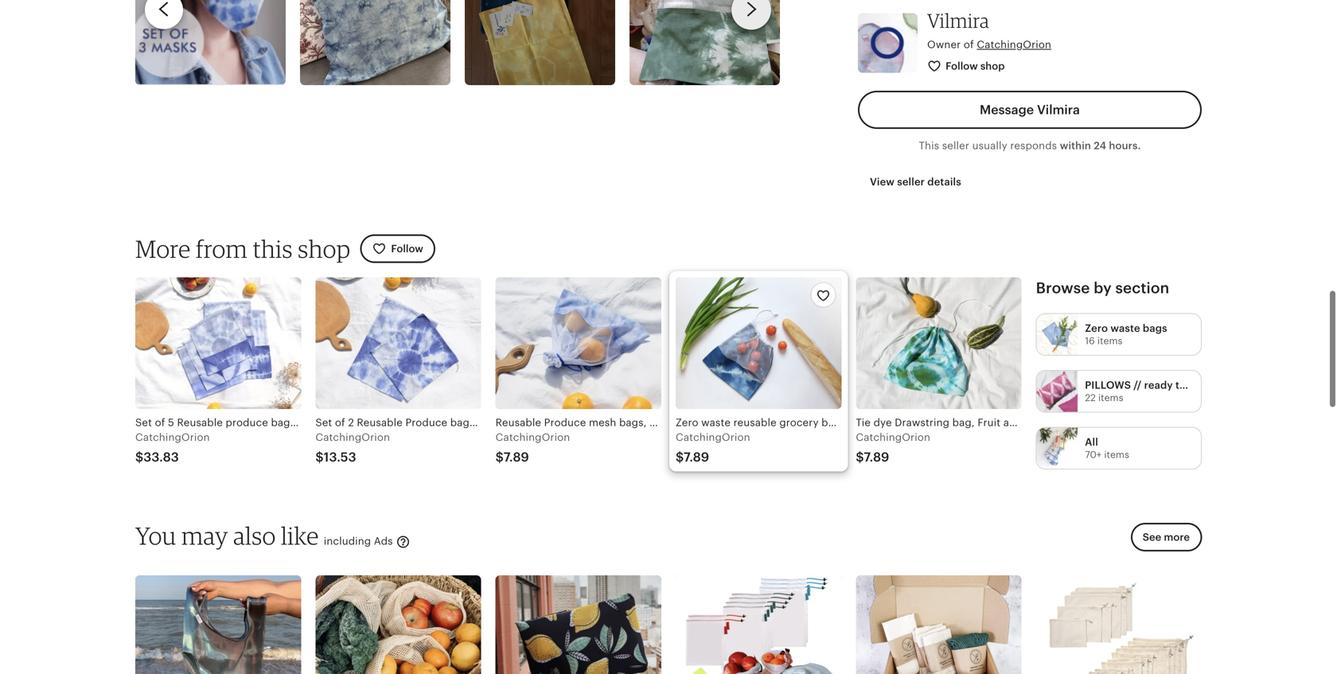 Task type: locate. For each thing, give the bounding box(es) containing it.
//
[[1134, 379, 1142, 391]]

vilmira image
[[858, 13, 918, 73]]

view
[[870, 176, 895, 188]]

0 vertical spatial waste
[[1111, 322, 1141, 334]]

browse by section
[[1036, 280, 1170, 297]]

message vilmira button
[[858, 91, 1202, 129]]

0 horizontal spatial catchingorion $ 7.89
[[496, 431, 570, 465]]

zero waste shopping kit - organic cotton reusable shopping bag set - grocery fruit and vegetable bags image
[[856, 576, 1022, 674]]

0 horizontal spatial seller
[[898, 176, 925, 188]]

ready
[[1145, 379, 1174, 391]]

1 vertical spatial waste
[[1104, 417, 1133, 429]]

4 $ from the left
[[676, 450, 684, 465]]

1 vertical spatial seller
[[898, 176, 925, 188]]

24
[[1094, 140, 1107, 152]]

more
[[135, 234, 191, 264]]

2 7.89 from the left
[[684, 450, 710, 465]]

set of 5 reusable produce bags , eco friendly shopping bags, upcycled tie dye mesh bags, vegetables and fruits bags, drawstring bag image
[[135, 278, 301, 409]]

1 horizontal spatial vilmira
[[1038, 103, 1081, 117]]

to
[[1176, 379, 1187, 391]]

shop down catchingorion link on the right top of the page
[[981, 60, 1005, 72]]

also
[[233, 521, 276, 551]]

tie dye drawstring bag, fruit and vegetable zero waste bag image
[[856, 278, 1022, 409]]

all
[[1086, 436, 1099, 448]]

waste inside tie dye drawstring bag, fruit and vegetable zero waste bag catchingorion $ 7.89
[[1104, 417, 1133, 429]]

0 horizontal spatial shop
[[298, 234, 351, 264]]

catchingorion
[[977, 38, 1052, 50], [135, 431, 210, 443], [316, 431, 390, 443], [496, 431, 570, 443], [676, 431, 751, 443], [856, 431, 931, 443]]

0 vertical spatial vilmira
[[928, 9, 990, 32]]

view seller details link
[[858, 167, 974, 196]]

see more button
[[1131, 523, 1202, 552]]

seller right view
[[898, 176, 925, 188]]

vilmira
[[928, 9, 990, 32], [1038, 103, 1081, 117]]

vilmira up of
[[928, 9, 990, 32]]

view seller details
[[870, 176, 962, 188]]

0 horizontal spatial 7.89
[[504, 450, 529, 465]]

by
[[1094, 280, 1112, 297]]

shop right this
[[298, 234, 351, 264]]

follow
[[946, 60, 978, 72], [391, 243, 424, 255]]

catchingorion $ 7.89 for zero waste reusable grocery bags, handmade cotton mesh bags with tie dye, vegetable and fruit market bags image
[[676, 431, 751, 465]]

catchingorion $ 7.89
[[496, 431, 570, 465], [676, 431, 751, 465]]

$ inside tie dye drawstring bag, fruit and vegetable zero waste bag catchingorion $ 7.89
[[856, 450, 864, 465]]

2 vertical spatial items
[[1105, 450, 1130, 460]]

catchingorion inside tie dye drawstring bag, fruit and vegetable zero waste bag catchingorion $ 7.89
[[856, 431, 931, 443]]

$ inside catchingorion $ 33.83
[[135, 450, 144, 465]]

tie
[[856, 417, 871, 429]]

1 horizontal spatial catchingorion $ 7.89
[[676, 431, 751, 465]]

0 horizontal spatial vilmira
[[928, 9, 990, 32]]

follow shop
[[946, 60, 1005, 72]]

$ inside catchingorion $ 13.53
[[316, 450, 324, 465]]

large foldable shopping bag image
[[496, 576, 662, 674]]

seller right this
[[943, 140, 970, 152]]

see more
[[1143, 531, 1190, 543]]

3 $ from the left
[[496, 450, 504, 465]]

vilmira up within
[[1038, 103, 1081, 117]]

3 7.89 from the left
[[864, 450, 890, 465]]

$ for 'reusable produce mesh bags, handmade tie dye shopping bags, upcycled zero waste bags, nuts and berries drawstring bags' image
[[496, 450, 504, 465]]

1 horizontal spatial seller
[[943, 140, 970, 152]]

0 vertical spatial shop
[[981, 60, 1005, 72]]

1 7.89 from the left
[[504, 450, 529, 465]]

fruit
[[978, 417, 1001, 429]]

pillows // ready to ship 22 items
[[1086, 379, 1211, 403]]

2 horizontal spatial 7.89
[[864, 450, 890, 465]]

0 horizontal spatial follow
[[391, 243, 424, 255]]

follow button
[[360, 235, 435, 263]]

2 $ from the left
[[316, 450, 324, 465]]

dye
[[874, 417, 892, 429]]

items down zero
[[1098, 336, 1123, 346]]

1 vertical spatial follow
[[391, 243, 424, 255]]

22
[[1086, 393, 1096, 403]]

shop
[[981, 60, 1005, 72], [298, 234, 351, 264]]

you may also like including ads
[[135, 521, 396, 551]]

1 vertical spatial vilmira
[[1038, 103, 1081, 117]]

ship
[[1189, 379, 1211, 391]]

1 horizontal spatial 7.89
[[684, 450, 710, 465]]

items down pillows
[[1099, 393, 1124, 403]]

you
[[135, 521, 177, 551]]

0 vertical spatial follow
[[946, 60, 978, 72]]

7.89 for 'reusable produce mesh bags, handmade tie dye shopping bags, upcycled zero waste bags, nuts and berries drawstring bags' image
[[504, 450, 529, 465]]

waste
[[1111, 322, 1141, 334], [1104, 417, 1133, 429]]

0 vertical spatial items
[[1098, 336, 1123, 346]]

1 vertical spatial items
[[1099, 393, 1124, 403]]

items
[[1098, 336, 1123, 346], [1099, 393, 1124, 403], [1105, 450, 1130, 460]]

0 vertical spatial seller
[[943, 140, 970, 152]]

catchingorion for set of 2 reusable produce bags, upcycled  zero waste bags, plastic bag replacement, housewarming gift 'image'
[[316, 431, 390, 443]]

tote bag, lgbtq сhameleon bag, organza grocery bags, eco bags image
[[135, 576, 301, 674]]

details
[[928, 176, 962, 188]]

1 catchingorion $ 7.89 from the left
[[496, 431, 570, 465]]

message
[[980, 103, 1034, 117]]

see more link
[[1127, 523, 1202, 561]]

ads
[[374, 536, 393, 547]]

1 horizontal spatial follow
[[946, 60, 978, 72]]

waste left bag
[[1104, 417, 1133, 429]]

seller
[[943, 140, 970, 152], [898, 176, 925, 188]]

items inside zero waste bags 16 items
[[1098, 336, 1123, 346]]

1 $ from the left
[[135, 450, 144, 465]]

follow shop button
[[916, 52, 1019, 81]]

1 vertical spatial shop
[[298, 234, 351, 264]]

2 catchingorion $ 7.89 from the left
[[676, 431, 751, 465]]

vilmira inside button
[[1038, 103, 1081, 117]]

catchingorion $ 7.89 for 'reusable produce mesh bags, handmade tie dye shopping bags, upcycled zero waste bags, nuts and berries drawstring bags' image
[[496, 431, 570, 465]]

bag,
[[953, 417, 975, 429]]

vegetable
[[1026, 417, 1076, 429]]

$
[[135, 450, 144, 465], [316, 450, 324, 465], [496, 450, 504, 465], [676, 450, 684, 465], [856, 450, 864, 465]]

browse
[[1036, 280, 1091, 297]]

items right 70+
[[1105, 450, 1130, 460]]

section
[[1116, 280, 1170, 297]]

waste right zero
[[1111, 322, 1141, 334]]

70+
[[1086, 450, 1102, 460]]

tie dye drawstring bag, fruit and vegetable zero waste bag catchingorion $ 7.89
[[856, 417, 1155, 465]]

more from this shop
[[135, 234, 351, 264]]

message vilmira
[[980, 103, 1081, 117]]

waste inside zero waste bags 16 items
[[1111, 322, 1141, 334]]

all 70+ items
[[1086, 436, 1130, 460]]

5 $ from the left
[[856, 450, 864, 465]]

7.89
[[504, 450, 529, 465], [684, 450, 710, 465], [864, 450, 890, 465]]

1 horizontal spatial shop
[[981, 60, 1005, 72]]

may
[[182, 521, 228, 551]]



Task type: describe. For each thing, give the bounding box(es) containing it.
zero waste bags 16 items
[[1086, 322, 1168, 346]]

usually
[[973, 140, 1008, 152]]

this seller usually responds within 24 hours.
[[919, 140, 1142, 152]]

set of 15 mixed produce bags | organic cotton produce bag| washable mesh grocery bag | zero waste | eco friendly gift | bulk storage image
[[1036, 576, 1202, 674]]

catchingorion inside the vilmira owner of catchingorion
[[977, 38, 1052, 50]]

drawstring
[[895, 417, 950, 429]]

zero
[[1079, 417, 1101, 429]]

seller for this
[[943, 140, 970, 152]]

shop inside button
[[981, 60, 1005, 72]]

this
[[253, 234, 293, 264]]

33.83
[[144, 450, 179, 465]]

and
[[1004, 417, 1023, 429]]

from
[[196, 234, 248, 264]]

reusable produce bags-set of 9 mesh produce bags| sustainable gift | zero waste bags for produce-sell out image
[[676, 576, 842, 674]]

owner
[[928, 38, 961, 50]]

see more listings in the all section image
[[1037, 428, 1078, 469]]

16
[[1086, 336, 1095, 346]]

see more listings in the pillows // ready to ship section image
[[1037, 371, 1078, 412]]

hours.
[[1110, 140, 1142, 152]]

$ for set of 2 reusable produce bags, upcycled  zero waste bags, plastic bag replacement, housewarming gift 'image'
[[316, 450, 324, 465]]

pillows
[[1086, 379, 1132, 391]]

13.53
[[324, 450, 357, 465]]

$ for set of 5 reusable produce bags , eco friendly shopping bags, upcycled tie dye mesh bags, vegetables and fruits bags, drawstring bag image
[[135, 450, 144, 465]]

reusable produce mesh bags, handmade tie dye shopping bags, upcycled zero waste bags, nuts and berries drawstring bags image
[[496, 278, 662, 409]]

catchingorion $ 33.83
[[135, 431, 210, 465]]

zero waste, 6 reusable grocery bags in canvas pouch, zero waste grocery bag, reusable cotton mesh produce bags, sustainable living image
[[316, 576, 481, 674]]

see more listings in the zero waste bags section image
[[1037, 314, 1078, 355]]

including
[[324, 536, 371, 547]]

follow for follow shop
[[946, 60, 978, 72]]

catchingorion for 'reusable produce mesh bags, handmade tie dye shopping bags, upcycled zero waste bags, nuts and berries drawstring bags' image
[[496, 431, 570, 443]]

like
[[281, 521, 319, 551]]

of
[[964, 38, 975, 50]]

within
[[1060, 140, 1092, 152]]

vilmira owner of catchingorion
[[928, 9, 1052, 50]]

7.89 inside tie dye drawstring bag, fruit and vegetable zero waste bag catchingorion $ 7.89
[[864, 450, 890, 465]]

catchingorion for set of 5 reusable produce bags , eco friendly shopping bags, upcycled tie dye mesh bags, vegetables and fruits bags, drawstring bag image
[[135, 431, 210, 443]]

catchingorion $ 13.53
[[316, 431, 390, 465]]

follow for follow
[[391, 243, 424, 255]]

zero
[[1086, 322, 1109, 334]]

bag
[[1136, 417, 1155, 429]]

catchingorion for zero waste reusable grocery bags, handmade cotton mesh bags with tie dye, vegetable and fruit market bags image
[[676, 431, 751, 443]]

bags
[[1143, 322, 1168, 334]]

vilmira inside the vilmira owner of catchingorion
[[928, 9, 990, 32]]

seller for view
[[898, 176, 925, 188]]

responds
[[1011, 140, 1058, 152]]

zero waste reusable grocery bags, handmade cotton mesh bags with tie dye, vegetable and fruit market bags image
[[676, 278, 842, 409]]

set of 2 reusable produce bags, upcycled  zero waste bags, plastic bag replacement, housewarming gift image
[[316, 278, 481, 409]]

items inside all 70+ items
[[1105, 450, 1130, 460]]

this
[[919, 140, 940, 152]]

$ for zero waste reusable grocery bags, handmade cotton mesh bags with tie dye, vegetable and fruit market bags image
[[676, 450, 684, 465]]

items inside pillows // ready to ship 22 items
[[1099, 393, 1124, 403]]

7.89 for zero waste reusable grocery bags, handmade cotton mesh bags with tie dye, vegetable and fruit market bags image
[[684, 450, 710, 465]]

catchingorion link
[[977, 38, 1052, 50]]

more
[[1164, 531, 1190, 543]]

see
[[1143, 531, 1162, 543]]



Task type: vqa. For each thing, say whether or not it's contained in the screenshot.
seller to the top
yes



